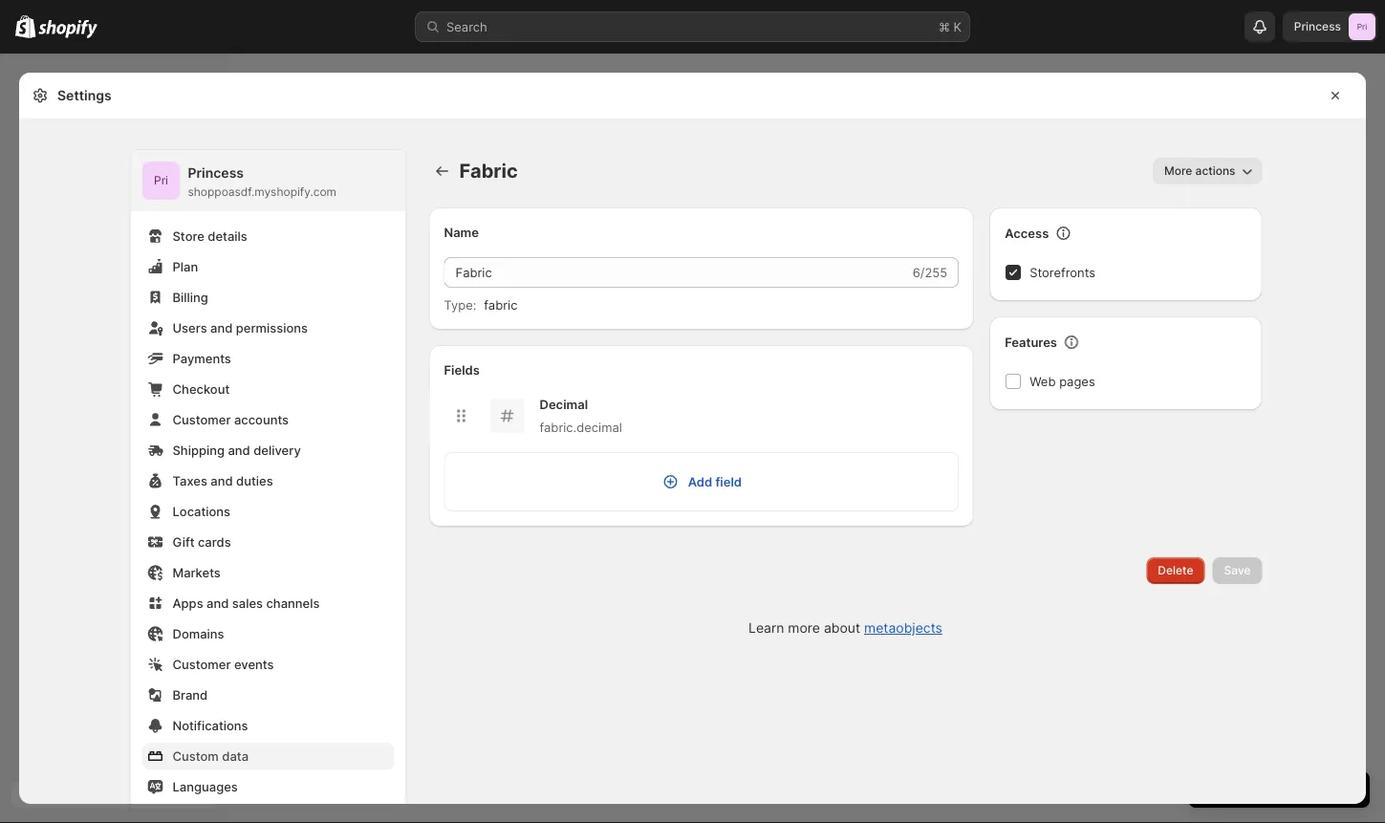Task type: locate. For each thing, give the bounding box(es) containing it.
⌘ k
[[939, 19, 962, 34]]

domains
[[173, 626, 224, 641]]

markets
[[173, 565, 221, 580]]

metaobjects link
[[864, 620, 943, 636]]

customer for customer accounts
[[173, 412, 231, 427]]

brand
[[173, 688, 208, 702]]

apps and sales channels link
[[142, 590, 394, 617]]

custom data link
[[142, 743, 394, 770]]

more
[[1165, 164, 1193, 178]]

checkout
[[173, 382, 230, 396]]

and for apps
[[207, 596, 229, 611]]

1 horizontal spatial shopify image
[[38, 20, 98, 39]]

princess for princess
[[1295, 20, 1342, 33]]

users
[[173, 320, 207, 335]]

2 customer from the top
[[173, 657, 231, 672]]

princess left princess icon
[[1295, 20, 1342, 33]]

customer down checkout
[[173, 412, 231, 427]]

princess up shoppoasdf.myshopify.com at the top left of the page
[[188, 165, 244, 181]]

about
[[824, 620, 861, 636]]

languages link
[[142, 774, 394, 800]]

fields
[[444, 362, 480, 377]]

0 vertical spatial princess
[[1295, 20, 1342, 33]]

payments link
[[142, 345, 394, 372]]

shopify image
[[15, 15, 36, 38], [38, 20, 98, 39]]

actions
[[1196, 164, 1236, 178]]

billing link
[[142, 284, 394, 311]]

notifications link
[[142, 712, 394, 739]]

0 vertical spatial customer
[[173, 412, 231, 427]]

and for users
[[210, 320, 233, 335]]

princess image
[[142, 162, 180, 200]]

locations link
[[142, 498, 394, 525]]

and down customer accounts
[[228, 443, 250, 458]]

and right the apps
[[207, 596, 229, 611]]

type: fabric
[[444, 297, 518, 312]]

users and permissions
[[173, 320, 308, 335]]

customer accounts link
[[142, 406, 394, 433]]

events
[[234, 657, 274, 672]]

and right users
[[210, 320, 233, 335]]

add
[[688, 474, 713, 489]]

princess
[[1295, 20, 1342, 33], [188, 165, 244, 181]]

customer for customer events
[[173, 657, 231, 672]]

name
[[444, 225, 479, 240]]

1 vertical spatial customer
[[173, 657, 231, 672]]

k
[[954, 19, 962, 34]]

princess for princess shoppoasdf.myshopify.com
[[188, 165, 244, 181]]

learn more about metaobjects
[[749, 620, 943, 636]]

customer accounts
[[173, 412, 289, 427]]

delivery
[[254, 443, 301, 458]]

customer down domains
[[173, 657, 231, 672]]

cards
[[198, 535, 231, 549]]

1 vertical spatial princess
[[188, 165, 244, 181]]

1 horizontal spatial princess
[[1295, 20, 1342, 33]]

more actions button
[[1153, 158, 1263, 185]]

and
[[210, 320, 233, 335], [228, 443, 250, 458], [211, 473, 233, 488], [207, 596, 229, 611]]

princess inside princess shoppoasdf.myshopify.com
[[188, 165, 244, 181]]

channels
[[266, 596, 320, 611]]

duties
[[236, 473, 273, 488]]

add field
[[688, 474, 742, 489]]

decimal fabric.decimal
[[540, 397, 622, 435]]

shoppoasdf.myshopify.com
[[188, 185, 337, 199]]

1 customer from the top
[[173, 412, 231, 427]]

customer events
[[173, 657, 274, 672]]

web pages
[[1030, 374, 1096, 389]]

princess image
[[1349, 13, 1376, 40]]

domains link
[[142, 621, 394, 647]]

and for shipping
[[228, 443, 250, 458]]

fabric
[[484, 297, 518, 312]]

store
[[173, 229, 204, 243]]

0 horizontal spatial princess
[[188, 165, 244, 181]]

customer
[[173, 412, 231, 427], [173, 657, 231, 672]]

metaobjects
[[864, 620, 943, 636]]

dialog
[[1374, 73, 1386, 804]]

and right taxes
[[211, 473, 233, 488]]

notifications
[[173, 718, 248, 733]]

plan
[[173, 259, 198, 274]]

add field button
[[445, 453, 958, 511]]



Task type: describe. For each thing, give the bounding box(es) containing it.
apps and sales channels
[[173, 596, 320, 611]]

shipping
[[173, 443, 225, 458]]

permissions
[[236, 320, 308, 335]]

access
[[1005, 226, 1049, 241]]

gift cards
[[173, 535, 231, 549]]

field
[[716, 474, 742, 489]]

plan link
[[142, 253, 394, 280]]

data
[[222, 749, 249, 764]]

pages
[[1060, 374, 1096, 389]]

gift
[[173, 535, 195, 549]]

locations
[[173, 504, 231, 519]]

shop settings menu element
[[131, 150, 406, 823]]

sales
[[232, 596, 263, 611]]

store details
[[173, 229, 247, 243]]

accounts
[[234, 412, 289, 427]]

type:
[[444, 297, 477, 312]]

⌘
[[939, 19, 950, 34]]

details
[[208, 229, 247, 243]]

0 horizontal spatial shopify image
[[15, 15, 36, 38]]

shipping and delivery
[[173, 443, 301, 458]]

checkout link
[[142, 376, 394, 403]]

settings dialog
[[19, 73, 1367, 823]]

payments
[[173, 351, 231, 366]]

more actions
[[1165, 164, 1236, 178]]

decimal
[[540, 397, 588, 412]]

custom
[[173, 749, 219, 764]]

web
[[1030, 374, 1056, 389]]

more
[[788, 620, 820, 636]]

billing
[[173, 290, 208, 305]]

storefronts
[[1030, 265, 1096, 280]]

taxes and duties
[[173, 473, 273, 488]]

Examples: Cart upsell, Fabric colors, Product bundle text field
[[444, 257, 909, 288]]

learn
[[749, 620, 785, 636]]

gift cards link
[[142, 529, 394, 556]]

fabric.decimal
[[540, 420, 622, 435]]

and for taxes
[[211, 473, 233, 488]]

apps
[[173, 596, 203, 611]]

custom data
[[173, 749, 249, 764]]

pri button
[[142, 162, 180, 200]]

fabric
[[459, 159, 518, 183]]

users and permissions link
[[142, 315, 394, 341]]

markets link
[[142, 559, 394, 586]]

brand link
[[142, 682, 394, 709]]

features
[[1005, 335, 1058, 350]]

taxes and duties link
[[142, 468, 394, 494]]

princess shoppoasdf.myshopify.com
[[188, 165, 337, 199]]

search
[[447, 19, 487, 34]]

delete
[[1158, 564, 1194, 578]]

delete button
[[1147, 558, 1205, 584]]

taxes
[[173, 473, 207, 488]]

shipping and delivery link
[[142, 437, 394, 464]]

settings
[[57, 88, 112, 104]]

store details link
[[142, 223, 394, 250]]

languages
[[173, 779, 238, 794]]

customer events link
[[142, 651, 394, 678]]



Task type: vqa. For each thing, say whether or not it's contained in the screenshot.
TYPE:
yes



